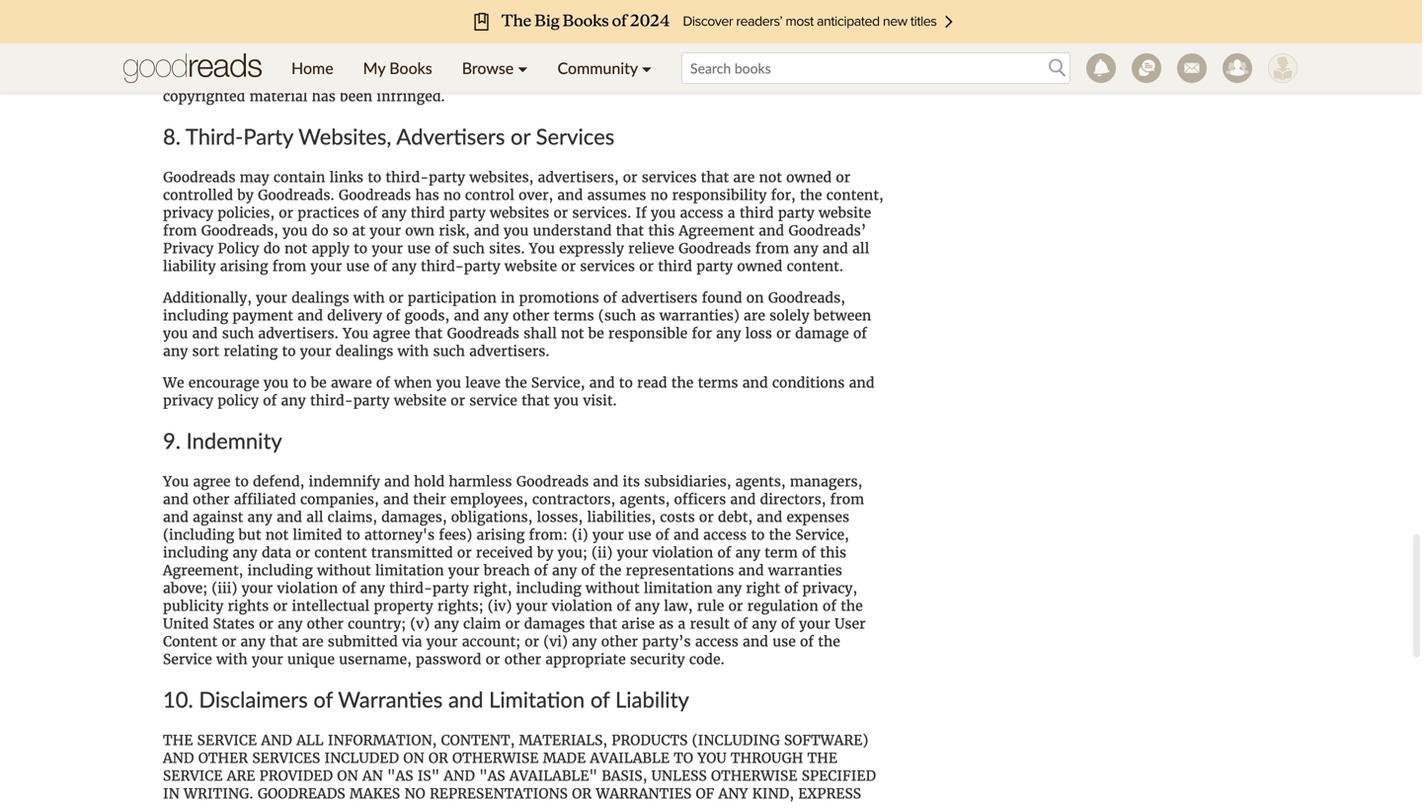 Task type: describe. For each thing, give the bounding box(es) containing it.
any up unique
[[278, 615, 303, 632]]

are inside "you agree to defend, indemnify and hold harmless goodreads and its subsidiaries, agents, managers, and other affiliated companies, and their employees, contractors, agents, officers and directors, from and against any and all claims, damages, obligations, losses, liabilities, costs or debt, and expenses (including but not limited to attorney's fees) arising from: (i) your use of and access to the service, including any data or content transmitted or received by you; (ii) your violation of any term of this agreement, including without limitation your breach of any of the representations and warranties above; (iii) your violation of any third-party right, including without limitation any right of privacy, publicity rights or intellectual property rights; (iv) your violation of any law, rule or regulation of the united states or any other country; (v) any claim or damages that arise as a result of any of your user content or any that are submitted via your account; or (vi) any other party's access and use of the service with your unique username, password or other appropriate security code."
[[302, 632, 324, 650]]

received
[[476, 544, 533, 561]]

controlled
[[163, 186, 233, 204]]

any left shall
[[484, 306, 509, 324]]

aware
[[331, 374, 372, 391]]

has inside please note that this procedure is exclusively for notifying goodreads and its affiliates that your copyrighted material has been infringed.
[[312, 87, 336, 105]]

or right content
[[222, 632, 236, 650]]

for inside additionally, your dealings with or participation in promotions of advertisers found on goodreads, including payment and delivery of goods, and any other terms (such as warranties) are solely between you and such advertisers. you agree that goodreads shall not be responsible for any loss or damage of any sort relating to your dealings with such advertisers.
[[692, 324, 712, 342]]

provided
[[259, 767, 333, 785]]

understand
[[533, 222, 612, 239]]

for,
[[771, 186, 796, 204]]

advertisers,
[[538, 168, 619, 186]]

0 horizontal spatial and
[[163, 749, 194, 767]]

security
[[630, 650, 685, 668]]

to down directors,
[[751, 526, 765, 544]]

party down "advertisers"
[[429, 168, 465, 186]]

or down "contain"
[[279, 204, 293, 222]]

its inside please note that this procedure is exclusively for notifying goodreads and its affiliates that your copyrighted material has been infringed.
[[676, 69, 694, 87]]

shall
[[524, 324, 557, 342]]

any left sort
[[163, 342, 188, 360]]

373-
[[283, 38, 315, 56]]

from up the liability
[[163, 222, 197, 239]]

or right "data"
[[296, 544, 310, 561]]

and up the representations on the bottom
[[674, 526, 699, 544]]

officers
[[674, 490, 726, 508]]

Search for books to add to your shelves search field
[[682, 52, 1071, 84]]

(vi)
[[544, 632, 568, 650]]

or up promotions at the top of page
[[561, 257, 576, 275]]

is"
[[418, 767, 440, 785]]

1 horizontal spatial otherwise
[[711, 767, 798, 785]]

(415)
[[244, 38, 279, 56]]

my group discussions image
[[1132, 53, 1162, 83]]

content,
[[441, 731, 515, 749]]

and right debt,
[[757, 508, 783, 526]]

and left against
[[163, 508, 189, 526]]

you down relating
[[264, 374, 289, 391]]

any down the right
[[752, 615, 777, 632]]

1 "as from the left
[[387, 767, 413, 785]]

or right rights at the bottom of page
[[273, 597, 288, 615]]

1 horizontal spatial owned
[[786, 168, 832, 186]]

service, inside we encourage you to be aware of when you leave the service, and to read the terms and conditions and privacy policy of any third-party website or service that you visit.
[[531, 374, 585, 391]]

the down the privacy, at right bottom
[[818, 632, 840, 650]]

the up express
[[808, 749, 838, 767]]

the right 'you;'
[[599, 561, 622, 579]]

such right sort
[[222, 324, 254, 342]]

or right over,
[[554, 204, 568, 222]]

that left 'arise'
[[589, 615, 617, 632]]

this inside goodreads may contain links to third-party websites, advertisers, or services that are not owned or controlled by goodreads. goodreads has no control over, and assumes no responsibility for, the content, privacy policies, or practices of any third party websites or services. if you access a third party website from goodreads, you do so at your own risk, and you understand that this agreement and goodreads' privacy policy do not apply to your use of such sites. you expressly relieve goodreads from any and all liability arising from your use of any third-party website or services or third party owned content.
[[648, 222, 675, 239]]

0 vertical spatial dealings
[[291, 289, 349, 306]]

9. indemnity
[[163, 428, 282, 453]]

agree inside "you agree to defend, indemnify and hold harmless goodreads and its subsidiaries, agents, managers, and other affiliated companies, and their employees, contractors, agents, officers and directors, from and against any and all claims, damages, obligations, losses, liabilities, costs or debt, and expenses (including but not limited to attorney's fees) arising from: (i) your use of and access to the service, including any data or content transmitted or received by you; (ii) your violation of any term of this agreement, including without limitation your breach of any of the representations and warranties above; (iii) your violation of any third-party right, including without limitation any right of privacy, publicity rights or intellectual property rights; (iv) your violation of any law, rule or regulation of the united states or any other country; (v) any claim or damages that arise as a result of any of your user content or any that are submitted via your account; or (vi) any other party's access and use of the service with your unique username, password or other appropriate security code."
[[193, 472, 231, 490]]

code.
[[689, 650, 725, 668]]

please note that this procedure is exclusively for notifying goodreads and its affiliates that your copyrighted material has been infringed.
[[163, 69, 826, 105]]

when
[[394, 374, 432, 391]]

we
[[163, 374, 184, 391]]

other left (vi)
[[504, 650, 541, 668]]

as inside additionally, your dealings with or participation in promotions of advertisers found on goodreads, including payment and delivery of goods, and any other terms (such as warranties) are solely between you and such advertisers. you agree that goodreads shall not be responsible for any loss or damage of any sort relating to your dealings with such advertisers.
[[641, 306, 655, 324]]

1 no from the left
[[443, 186, 461, 204]]

you down "goodreads."
[[283, 222, 308, 239]]

2 horizontal spatial and
[[444, 767, 475, 785]]

so
[[333, 222, 348, 239]]

party up found
[[697, 257, 733, 275]]

any
[[719, 785, 748, 802]]

that down "(415)"
[[245, 69, 274, 87]]

breach
[[484, 561, 530, 579]]

or right states in the left bottom of the page
[[259, 615, 273, 632]]

any left term
[[736, 544, 761, 561]]

1 horizontal spatial limitation
[[644, 579, 713, 597]]

and up liabilities,
[[593, 472, 619, 490]]

limitation
[[489, 687, 585, 712]]

losses,
[[537, 508, 583, 526]]

its inside "you agree to defend, indemnify and hold harmless goodreads and its subsidiaries, agents, managers, and other affiliated companies, and their employees, contractors, agents, officers and directors, from and against any and all claims, damages, obligations, losses, liabilities, costs or debt, and expenses (including but not limited to attorney's fees) arising from: (i) your use of and access to the service, including any data or content transmitted or received by you; (ii) your violation of any term of this agreement, including without limitation your breach of any of the representations and warranties above; (iii) your violation of any third-party right, including without limitation any right of privacy, publicity rights or intellectual property rights; (iv) your violation of any law, rule or regulation of the united states or any other country; (v) any claim or damages that arise as a result of any of your user content or any that are submitted via your account; or (vi) any other party's access and use of the service with your unique username, password or other appropriate security code."
[[623, 472, 640, 490]]

you inside goodreads may contain links to third-party websites, advertisers, or services that are not owned or controlled by goodreads. goodreads has no control over, and assumes no responsibility for, the content, privacy policies, or practices of any third party websites or services. if you access a third party website from goodreads, you do so at your own risk, and you understand that this agreement and goodreads' privacy policy do not apply to your use of such sites. you expressly relieve goodreads from any and all liability arising from your use of any third-party website or services or third party owned content.
[[529, 239, 555, 257]]

this inside "you agree to defend, indemnify and hold harmless goodreads and its subsidiaries, agents, managers, and other affiliated companies, and their employees, contractors, agents, officers and directors, from and against any and all claims, damages, obligations, losses, liabilities, costs or debt, and expenses (including but not limited to attorney's fees) arising from: (i) your use of and access to the service, including any data or content transmitted or received by you; (ii) your violation of any term of this agreement, including without limitation your breach of any of the representations and warranties above; (iii) your violation of any third-party right, including without limitation any right of privacy, publicity rights or intellectual property rights; (iv) your violation of any law, rule or regulation of the united states or any other country; (v) any claim or damages that arise as a result of any of your user content or any that are submitted via your account; or (vi) any other party's access and use of the service with your unique username, password or other appropriate security code."
[[820, 544, 847, 561]]

delivery
[[327, 306, 382, 324]]

the inside goodreads may contain links to third-party websites, advertisers, or services that are not owned or controlled by goodreads. goodreads has no control over, and assumes no responsibility for, the content, privacy policies, or practices of any third party websites or services. if you access a third party website from goodreads, you do so at your own risk, and you understand that this agreement and goodreads' privacy policy do not apply to your use of such sites. you expressly relieve goodreads from any and all liability arising from your use of any third-party website or services or third party owned content.
[[800, 186, 822, 204]]

affiliated
[[234, 490, 296, 508]]

1 vertical spatial service
[[163, 767, 223, 785]]

right
[[746, 579, 780, 597]]

2 horizontal spatial website
[[819, 204, 871, 222]]

may
[[240, 168, 269, 186]]

2 horizontal spatial third
[[740, 204, 774, 222]]

the right leave
[[505, 374, 527, 391]]

the down directors,
[[769, 526, 791, 544]]

the right no
[[448, 802, 478, 803]]

and down regulation
[[743, 632, 769, 650]]

additionally,
[[163, 289, 252, 306]]

states
[[213, 615, 255, 632]]

over,
[[519, 186, 553, 204]]

any down rights at the bottom of page
[[240, 632, 265, 650]]

expressly
[[559, 239, 624, 257]]

browse ▾
[[462, 58, 528, 78]]

affiliates
[[698, 69, 759, 87]]

and left hold
[[384, 472, 410, 490]]

party inside "you agree to defend, indemnify and hold harmless goodreads and its subsidiaries, agents, managers, and other affiliated companies, and their employees, contractors, agents, officers and directors, from and against any and all claims, damages, obligations, losses, liabilities, costs or debt, and expenses (including but not limited to attorney's fees) arising from: (i) your use of and access to the service, including any data or content transmitted or received by you; (ii) your violation of any term of this agreement, including without limitation your breach of any of the representations and warranties above; (iii) your violation of any third-party right, including without limitation any right of privacy, publicity rights or intellectual property rights; (iv) your violation of any law, rule or regulation of the united states or any other country; (v) any claim or damages that arise as a result of any of your user content or any that are submitted via your account; or (vi) any other party's access and use of the service with your unique username, password or other appropriate security code."
[[433, 579, 469, 597]]

and right conditions
[[849, 374, 875, 391]]

not inside "you agree to defend, indemnify and hold harmless goodreads and its subsidiaries, agents, managers, and other affiliated companies, and their employees, contractors, agents, officers and directors, from and against any and all claims, damages, obligations, losses, liabilities, costs or debt, and expenses (including but not limited to attorney's fees) arising from: (i) your use of and access to the service, including any data or content transmitted or received by you; (ii) your violation of any term of this agreement, including without limitation your breach of any of the representations and warranties above; (iii) your violation of any third-party right, including without limitation any right of privacy, publicity rights or intellectual property rights; (iv) your violation of any law, rule or regulation of the united states or any other country; (v) any claim or damages that arise as a result of any of your user content or any that are submitted via your account; or (vi) any other party's access and use of the service with your unique username, password or other appropriate security code."
[[265, 526, 289, 544]]

relating
[[224, 342, 278, 360]]

2 vertical spatial access
[[695, 632, 739, 650]]

an
[[362, 767, 383, 785]]

home
[[291, 58, 334, 78]]

no
[[404, 785, 426, 802]]

via
[[402, 632, 422, 650]]

third- down the 8.  third-party websites, advertisers or services
[[386, 168, 429, 186]]

additionally, your dealings with or participation in promotions of advertisers found on goodreads, including payment and delivery of goods, and any other terms (such as warranties) are solely between you and such advertisers. you agree that goodreads shall not be responsible for any loss or damage of any sort relating to your dealings with such advertisers.
[[163, 289, 872, 360]]

and down content,
[[823, 239, 848, 257]]

and right goods,
[[454, 306, 479, 324]]

1 horizontal spatial of
[[696, 785, 715, 802]]

0 horizontal spatial violation
[[277, 579, 338, 597]]

home link
[[277, 43, 348, 93]]

available
[[590, 749, 670, 767]]

0 horizontal spatial on
[[337, 767, 358, 785]]

exclusively
[[398, 69, 473, 87]]

defend,
[[253, 472, 305, 490]]

terms inside additionally, your dealings with or participation in promotions of advertisers found on goodreads, including payment and delivery of goods, and any other terms (such as warranties) are solely between you and such advertisers. you agree that goodreads shall not be responsible for any loss or damage of any sort relating to your dealings with such advertisers.
[[554, 306, 594, 324]]

any left "data"
[[233, 544, 258, 561]]

you right if
[[651, 204, 676, 222]]

goods,
[[404, 306, 450, 324]]

0 horizontal spatial to
[[280, 802, 299, 803]]

the service and all information, content, materials, products (including software) and other services included on or otherwise made available to you through the service are provided on an "as is" and "as available" basis, unless otherwise specified in writing. goodreads makes no representations or warranties of any kind, express or implied, as to the operation of the service, or the information, cont
[[163, 731, 883, 803]]

8.
[[163, 123, 181, 149]]

1 horizontal spatial advertisers.
[[469, 342, 550, 360]]

or right claim on the bottom left of the page
[[505, 615, 520, 632]]

and left term
[[738, 561, 764, 579]]

copyrighted
[[163, 87, 245, 105]]

john smith image
[[1268, 53, 1298, 83]]

your inside please note that this procedure is exclusively for notifying goodreads and its affiliates that your copyrighted material has been infringed.
[[795, 69, 826, 87]]

0 horizontal spatial limitation
[[375, 561, 444, 579]]

or down 10. disclaimers of warranties and limitation of liability
[[429, 749, 448, 767]]

agree inside additionally, your dealings with or participation in promotions of advertisers found on goodreads, including payment and delivery of goods, and any other terms (such as warranties) are solely between you and such advertisers. you agree that goodreads shall not be responsible for any loss or damage of any sort relating to your dealings with such advertisers.
[[373, 324, 410, 342]]

any up country;
[[360, 579, 385, 597]]

privacy inside we encourage you to be aware of when you leave the service, and to read the terms and conditions and privacy policy of any third-party website or service that you visit.
[[163, 391, 213, 409]]

writing.
[[184, 785, 253, 802]]

1 vertical spatial access
[[703, 526, 747, 544]]

liability
[[615, 687, 689, 712]]

unless
[[652, 767, 707, 785]]

10.
[[163, 687, 193, 712]]

francisco,
[[385, 2, 456, 20]]

or up if
[[623, 168, 638, 186]]

advertisers
[[621, 289, 698, 306]]

infringed.
[[377, 87, 445, 105]]

0 vertical spatial service
[[197, 731, 257, 749]]

94105
[[483, 2, 524, 20]]

or right 'rule'
[[729, 597, 743, 615]]

and inside please note that this procedure is exclusively for notifying goodreads and its affiliates that your copyrighted material has been infringed.
[[647, 69, 672, 87]]

software)
[[784, 731, 869, 749]]

you inside "you agree to defend, indemnify and hold harmless goodreads and its subsidiaries, agents, managers, and other affiliated companies, and their employees, contractors, agents, officers and directors, from and against any and all claims, damages, obligations, losses, liabilities, costs or debt, and expenses (including but not limited to attorney's fees) arising from: (i) your use of and access to the service, including any data or content transmitted or received by you; (ii) your violation of any term of this agreement, including without limitation your breach of any of the representations and warranties above; (iii) your violation of any third-party right, including without limitation any right of privacy, publicity rights or intellectual property rights; (iv) your violation of any law, rule or regulation of the united states or any other country; (v) any claim or damages that arise as a result of any of your user content or any that are submitted via your account; or (vi) any other party's access and use of the service with your unique username, password or other appropriate security code."
[[163, 472, 189, 490]]

1 horizontal spatial agents,
[[736, 472, 786, 490]]

books
[[389, 58, 432, 78]]

or up websites,
[[511, 123, 530, 149]]

leave
[[465, 374, 501, 391]]

be inside additionally, your dealings with or participation in promotions of advertisers found on goodreads, including payment and delivery of goods, and any other terms (such as warranties) are solely between you and such advertisers. you agree that goodreads shall not be responsible for any loss or damage of any sort relating to your dealings with such advertisers.
[[588, 324, 604, 342]]

damages,
[[381, 508, 447, 526]]

from up the on
[[755, 239, 789, 257]]

be inside we encourage you to be aware of when you leave the service, and to read the terms and conditions and privacy policy of any third-party website or service that you visit.
[[311, 374, 327, 391]]

0 horizontal spatial agents,
[[620, 490, 670, 508]]

2 no from the left
[[651, 186, 668, 204]]

third- inside "you agree to defend, indemnify and hold harmless goodreads and its subsidiaries, agents, managers, and other affiliated companies, and their employees, contractors, agents, officers and directors, from and against any and all claims, damages, obligations, losses, liabilities, costs or debt, and expenses (including but not limited to attorney's fees) arising from: (i) your use of and access to the service, including any data or content transmitted or received by you; (ii) your violation of any term of this agreement, including without limitation your breach of any of the representations and warranties above; (iii) your violation of any third-party right, including without limitation any right of privacy, publicity rights or intellectual property rights; (iv) your violation of any law, rule or regulation of the united states or any other country; (v) any claim or damages that arise as a result of any of your user content or any that are submitted via your account; or (vi) any other party's access and use of the service with your unique username, password or other appropriate security code."
[[389, 579, 433, 597]]

between
[[814, 306, 872, 324]]

Search books text field
[[682, 52, 1071, 84]]

representations
[[430, 785, 568, 802]]

any left the right
[[717, 579, 742, 597]]

and left read
[[589, 374, 615, 391]]

or down 'available"'
[[551, 802, 571, 803]]

you left visit. on the left
[[554, 391, 579, 409]]

you
[[698, 749, 727, 767]]

0 vertical spatial to
[[674, 749, 693, 767]]

party up "content."
[[778, 204, 815, 222]]

the down basis,
[[575, 802, 605, 803]]

or up advertisers
[[639, 257, 654, 275]]

notifications image
[[1087, 53, 1116, 83]]

operation
[[338, 802, 421, 803]]

other left party's
[[601, 632, 638, 650]]

procedure
[[308, 69, 378, 87]]

you inside additionally, your dealings with or participation in promotions of advertisers found on goodreads, including payment and delivery of goods, and any other terms (such as warranties) are solely between you and such advertisers. you agree that goodreads shall not be responsible for any loss or damage of any sort relating to your dealings with such advertisers.
[[163, 324, 188, 342]]

0 horizontal spatial advertisers.
[[258, 324, 339, 342]]

any left loss
[[716, 324, 741, 342]]

2 horizontal spatial with
[[398, 342, 429, 360]]

party down websites,
[[449, 204, 486, 222]]

service
[[163, 650, 212, 668]]

on
[[747, 289, 764, 306]]

policy
[[218, 239, 259, 257]]

the down the provided
[[304, 802, 334, 803]]

are inside goodreads may contain links to third-party websites, advertisers, or services that are not owned or controlled by goodreads. goodreads has no control over, and assumes no responsibility for, the content, privacy policies, or practices of any third party websites or services. if you access a third party website from goodreads, you do so at your own risk, and you understand that this agreement and goodreads' privacy policy do not apply to your use of such sites. you expressly relieve goodreads from any and all liability arising from your use of any third-party website or services or third party owned content.
[[733, 168, 755, 186]]

▾ for community ▾
[[642, 58, 652, 78]]

terms inside we encourage you to be aware of when you leave the service, and to read the terms and conditions and privacy policy of any third-party website or service that you visit.
[[698, 374, 738, 391]]

from left apply
[[272, 257, 306, 275]]

or right loss
[[777, 324, 791, 342]]

and up the (including
[[163, 490, 189, 508]]

0 horizontal spatial third
[[411, 204, 445, 222]]

disclaimers
[[199, 687, 308, 712]]

or left goods,
[[389, 289, 404, 306]]

suite
[[283, 2, 318, 20]]

use down regulation
[[773, 632, 796, 650]]

materials,
[[519, 731, 608, 749]]

goodreads inside please note that this procedure is exclusively for notifying goodreads and its affiliates that your copyrighted material has been infringed.
[[570, 69, 642, 87]]

menu containing home
[[277, 43, 667, 93]]

or left (vi)
[[525, 632, 539, 650]]

at
[[352, 222, 366, 239]]

are
[[227, 767, 255, 785]]

0 vertical spatial information,
[[328, 731, 437, 749]]

1 horizontal spatial violation
[[552, 597, 613, 615]]

and down loss
[[743, 374, 768, 391]]

0 horizontal spatial services
[[580, 257, 635, 275]]

to right so
[[354, 239, 368, 257]]

rule
[[697, 597, 724, 615]]

not left apply
[[284, 239, 308, 257]]

user
[[835, 615, 866, 632]]

(iv)
[[488, 597, 512, 615]]

2 horizontal spatial violation
[[653, 544, 713, 561]]

service,
[[482, 802, 547, 803]]

above;
[[163, 579, 208, 597]]

and up 'content,'
[[448, 687, 484, 712]]

and left their
[[383, 490, 409, 508]]

any down (i)
[[552, 561, 577, 579]]

party
[[243, 123, 293, 149]]

sites.
[[489, 239, 525, 257]]

goodreads down the third- at the left top
[[163, 168, 236, 186]]

or left writing.
[[163, 802, 183, 803]]

the right read
[[671, 374, 694, 391]]



Task type: locate. For each thing, give the bounding box(es) containing it.
this down 373-
[[278, 69, 304, 87]]

makes
[[350, 785, 400, 802]]

1 horizontal spatial without
[[586, 579, 640, 597]]

information, up an
[[328, 731, 437, 749]]

warranties)
[[660, 306, 740, 324]]

1 horizontal spatial a
[[728, 204, 736, 222]]

obligations,
[[451, 508, 533, 526]]

0 vertical spatial all
[[853, 239, 870, 257]]

account;
[[462, 632, 521, 650]]

inbox image
[[1177, 53, 1207, 83]]

party left right,
[[433, 579, 469, 597]]

to
[[368, 168, 382, 186], [354, 239, 368, 257], [282, 342, 296, 360], [293, 374, 307, 391], [619, 374, 633, 391], [235, 472, 249, 490], [346, 526, 360, 544], [751, 526, 765, 544]]

party's
[[642, 632, 691, 650]]

websites,
[[298, 123, 392, 149]]

website inside we encourage you to be aware of when you leave the service, and to read the terms and conditions and privacy policy of any third-party website or service that you visit.
[[394, 391, 447, 409]]

has up 'own'
[[415, 186, 439, 204]]

harmless
[[449, 472, 512, 490]]

1 vertical spatial by
[[537, 544, 554, 561]]

▾ right 'browse' at the top left of page
[[518, 58, 528, 78]]

transmitted
[[371, 544, 453, 561]]

0 horizontal spatial this
[[278, 69, 304, 87]]

third- up "participation"
[[421, 257, 464, 275]]

▾ for browse ▾
[[518, 58, 528, 78]]

access down 'rule'
[[695, 632, 739, 650]]

and left delivery
[[297, 306, 323, 324]]

1 vertical spatial this
[[648, 222, 675, 239]]

the
[[163, 731, 193, 749], [808, 749, 838, 767], [304, 802, 334, 803], [448, 802, 478, 803], [575, 802, 605, 803]]

encourage
[[188, 374, 259, 391]]

1 horizontal spatial as
[[659, 615, 674, 632]]

goodreads inside additionally, your dealings with or participation in promotions of advertisers found on goodreads, including payment and delivery of goods, and any other terms (such as warranties) are solely between you and such advertisers. you agree that goodreads shall not be responsible for any loss or damage of any sort relating to your dealings with such advertisers.
[[447, 324, 520, 342]]

from inside "you agree to defend, indemnify and hold harmless goodreads and its subsidiaries, agents, managers, and other affiliated companies, and their employees, contractors, agents, officers and directors, from and against any and all claims, damages, obligations, losses, liabilities, costs or debt, and expenses (including but not limited to attorney's fees) arising from: (i) your use of and access to the service, including any data or content transmitted or received by you; (ii) your violation of any term of this agreement, including without limitation your breach of any of the representations and warranties above; (iii) your violation of any third-party right, including without limitation any right of privacy, publicity rights or intellectual property rights; (iv) your violation of any law, rule or regulation of the united states or any other country; (v) any claim or damages that arise as a result of any of your user content or any that are submitted via your account; or (vi) any other party's access and use of the service with your unique username, password or other appropriate security code."
[[830, 490, 864, 508]]

on left an
[[337, 767, 358, 785]]

contractors,
[[532, 490, 616, 508]]

goodreads up found
[[679, 239, 751, 257]]

0 vertical spatial goodreads,
[[201, 222, 278, 239]]

dealings down apply
[[291, 289, 349, 306]]

1 horizontal spatial on
[[403, 749, 424, 767]]

and right "officers"
[[730, 490, 756, 508]]

1 horizontal spatial agree
[[373, 324, 410, 342]]

all right "content."
[[853, 239, 870, 257]]

1 vertical spatial for
[[692, 324, 712, 342]]

from:
[[529, 526, 568, 544]]

any right (v)
[[434, 615, 459, 632]]

limitation up property in the left of the page
[[375, 561, 444, 579]]

otherwise
[[452, 749, 539, 767], [711, 767, 798, 785]]

2 ▾ from the left
[[642, 58, 652, 78]]

to right relating
[[282, 342, 296, 360]]

including down but
[[247, 561, 313, 579]]

1 horizontal spatial third
[[658, 257, 692, 275]]

that inside we encourage you to be aware of when you leave the service, and to read the terms and conditions and privacy policy of any third-party website or service that you visit.
[[522, 391, 550, 409]]

that down "participation"
[[415, 324, 443, 342]]

0 vertical spatial a
[[728, 204, 736, 222]]

third- down transmitted
[[389, 579, 433, 597]]

0 vertical spatial be
[[588, 324, 604, 342]]

warranties
[[596, 785, 692, 802]]

use down at
[[346, 257, 370, 275]]

0 vertical spatial has
[[312, 87, 336, 105]]

access down "officers"
[[703, 526, 747, 544]]

dealings up aware
[[336, 342, 393, 360]]

you inside additionally, your dealings with or participation in promotions of advertisers found on goodreads, including payment and delivery of goods, and any other terms (such as warranties) are solely between you and such advertisers. you agree that goodreads shall not be responsible for any loss or damage of any sort relating to your dealings with such advertisers.
[[343, 324, 369, 342]]

2 vertical spatial you
[[163, 472, 189, 490]]

0 horizontal spatial "as
[[387, 767, 413, 785]]

agents,
[[736, 472, 786, 490], [620, 490, 670, 508]]

0 horizontal spatial be
[[311, 374, 327, 391]]

arising inside goodreads may contain links to third-party websites, advertisers, or services that are not owned or controlled by goodreads. goodreads has no control over, and assumes no responsibility for, the content, privacy policies, or practices of any third party websites or services. if you access a third party website from goodreads, you do so at your own risk, and you understand that this agreement and goodreads' privacy policy do not apply to your use of such sites. you expressly relieve goodreads from any and all liability arising from your use of any third-party website or services or third party owned content.
[[220, 257, 268, 275]]

(v)
[[410, 615, 430, 632]]

1 horizontal spatial you
[[343, 324, 369, 342]]

policies,
[[218, 204, 275, 222]]

united
[[163, 615, 209, 632]]

or left the received
[[457, 544, 472, 561]]

any down 'own'
[[392, 257, 417, 275]]

party inside we encourage you to be aware of when you leave the service, and to read the terms and conditions and privacy policy of any third-party website or service that you visit.
[[353, 391, 390, 409]]

terms right read
[[698, 374, 738, 391]]

publicity
[[163, 597, 223, 615]]

all inside "you agree to defend, indemnify and hold harmless goodreads and its subsidiaries, agents, managers, and other affiliated companies, and their employees, contractors, agents, officers and directors, from and against any and all claims, damages, obligations, losses, liabilities, costs or debt, and expenses (including but not limited to attorney's fees) arising from: (i) your use of and access to the service, including any data or content transmitted or received by you; (ii) your violation of any term of this agreement, including without limitation your breach of any of the representations and warranties above; (iii) your violation of any third-party right, including without limitation any right of privacy, publicity rights or intellectual property rights; (iv) your violation of any law, rule or regulation of the united states or any other country; (v) any claim or damages that arise as a result of any of your user content or any that are submitted via your account; or (vi) any other party's access and use of the service with your unique username, password or other appropriate security code."
[[306, 508, 323, 526]]

to right links
[[368, 168, 382, 186]]

0 vertical spatial by
[[237, 186, 254, 204]]

or left debt,
[[699, 508, 714, 526]]

"as right an
[[387, 767, 413, 785]]

that inside additionally, your dealings with or participation in promotions of advertisers found on goodreads, including payment and delivery of goods, and any other terms (such as warranties) are solely between you and such advertisers. you agree that goodreads shall not be responsible for any loss or damage of any sort relating to your dealings with such advertisers.
[[415, 324, 443, 342]]

but
[[239, 526, 261, 544]]

any inside we encourage you to be aware of when you leave the service, and to read the terms and conditions and privacy policy of any third-party website or service that you visit.
[[281, 391, 306, 409]]

0 horizontal spatial you
[[163, 472, 189, 490]]

notifying
[[502, 69, 566, 87]]

1 horizontal spatial website
[[505, 257, 557, 275]]

or left leave
[[451, 391, 465, 409]]

agreement
[[679, 222, 755, 239]]

1 horizontal spatial has
[[415, 186, 439, 204]]

indemnify
[[309, 472, 380, 490]]

2 vertical spatial with
[[216, 650, 248, 668]]

term
[[765, 544, 798, 561]]

use left risk,
[[407, 239, 431, 257]]

with inside "you agree to defend, indemnify and hold harmless goodreads and its subsidiaries, agents, managers, and other affiliated companies, and their employees, contractors, agents, officers and directors, from and against any and all claims, damages, obligations, losses, liabilities, costs or debt, and expenses (including but not limited to attorney's fees) arising from: (i) your use of and access to the service, including any data or content transmitted or received by you; (ii) your violation of any term of this agreement, including without limitation your breach of any of the representations and warranties above; (iii) your violation of any third-party right, including without limitation any right of privacy, publicity rights or intellectual property rights; (iv) your violation of any law, rule or regulation of the united states or any other country; (v) any claim or damages that arise as a result of any of your user content or any that are submitted via your account; or (vi) any other party's access and use of the service with your unique username, password or other appropriate security code."
[[216, 650, 248, 668]]

2 horizontal spatial this
[[820, 544, 847, 561]]

and right over,
[[558, 186, 583, 204]]

1 horizontal spatial do
[[312, 222, 329, 239]]

2 vertical spatial website
[[394, 391, 447, 409]]

advertisers. up aware
[[258, 324, 339, 342]]

rights;
[[437, 597, 484, 615]]

1 horizontal spatial its
[[676, 69, 694, 87]]

by inside "you agree to defend, indemnify and hold harmless goodreads and its subsidiaries, agents, managers, and other affiliated companies, and their employees, contractors, agents, officers and directors, from and against any and all claims, damages, obligations, losses, liabilities, costs or debt, and expenses (including but not limited to attorney's fees) arising from: (i) your use of and access to the service, including any data or content transmitted or received by you; (ii) your violation of any term of this agreement, including without limitation your breach of any of the representations and warranties above; (iii) your violation of any third-party right, including without limitation any right of privacy, publicity rights or intellectual property rights; (iv) your violation of any law, rule or regulation of the united states or any other country; (v) any claim or damages that arise as a result of any of your user content or any that are submitted via your account; or (vi) any other party's access and use of the service with your unique username, password or other appropriate security code."
[[537, 544, 554, 561]]

has inside goodreads may contain links to third-party websites, advertisers, or services that are not owned or controlled by goodreads. goodreads has no control over, and assumes no responsibility for, the content, privacy policies, or practices of any third party websites or services. if you access a third party website from goodreads, you do so at your own risk, and you understand that this agreement and goodreads' privacy policy do not apply to your use of such sites. you expressly relieve goodreads from any and all liability arising from your use of any third-party website or services or third party owned content.
[[415, 186, 439, 204]]

1 horizontal spatial services
[[642, 168, 697, 186]]

access inside goodreads may contain links to third-party websites, advertisers, or services that are not owned or controlled by goodreads. goodreads has no control over, and assumes no responsibility for, the content, privacy policies, or practices of any third party websites or services. if you access a third party website from goodreads, you do so at your own risk, and you understand that this agreement and goodreads' privacy policy do not apply to your use of such sites. you expressly relieve goodreads from any and all liability arising from your use of any third-party website or services or third party owned content.
[[680, 204, 724, 222]]

1 vertical spatial privacy
[[163, 391, 213, 409]]

0 vertical spatial website
[[819, 204, 871, 222]]

1 horizontal spatial to
[[674, 749, 693, 767]]

browse ▾ button
[[447, 43, 543, 93]]

on
[[403, 749, 424, 767], [337, 767, 358, 785]]

1 privacy from the top
[[163, 204, 213, 222]]

0 horizontal spatial do
[[263, 239, 280, 257]]

(iii)
[[212, 579, 237, 597]]

this inside please note that this procedure is exclusively for notifying goodreads and its affiliates that your copyrighted material has been infringed.
[[278, 69, 304, 87]]

goodreads.
[[258, 186, 334, 204]]

claim
[[463, 615, 501, 632]]

other inside additionally, your dealings with or participation in promotions of advertisers found on goodreads, including payment and delivery of goods, and any other terms (such as warranties) are solely between you and such advertisers. you agree that goodreads shall not be responsible for any loss or damage of any sort relating to your dealings with such advertisers.
[[513, 306, 550, 324]]

arising inside "you agree to defend, indemnify and hold harmless goodreads and its subsidiaries, agents, managers, and other affiliated companies, and their employees, contractors, agents, officers and directors, from and against any and all claims, damages, obligations, losses, liabilities, costs or debt, and expenses (including but not limited to attorney's fees) arising from: (i) your use of and access to the service, including any data or content transmitted or received by you; (ii) your violation of any term of this agreement, including without limitation your breach of any of the representations and warranties above; (iii) your violation of any third-party right, including without limitation any right of privacy, publicity rights or intellectual property rights; (iv) your violation of any law, rule or regulation of the united states or any other country; (v) any claim or damages that arise as a result of any of your user content or any that are submitted via your account; or (vi) any other party's access and use of the service with your unique username, password or other appropriate security code."
[[477, 526, 525, 544]]

on up no
[[403, 749, 424, 767]]

a
[[728, 204, 736, 222], [678, 615, 686, 632]]

1 horizontal spatial service,
[[796, 526, 849, 544]]

2 "as from the left
[[479, 767, 505, 785]]

loss
[[745, 324, 772, 342]]

express
[[798, 785, 861, 802]]

by left 'you;'
[[537, 544, 554, 561]]

0 vertical spatial terms
[[554, 306, 594, 324]]

privacy
[[163, 239, 214, 257]]

0 horizontal spatial without
[[317, 561, 371, 579]]

and left all
[[261, 731, 292, 749]]

third- inside we encourage you to be aware of when you leave the service, and to read the terms and conditions and privacy policy of any third-party website or service that you visit.
[[310, 391, 353, 409]]

1 vertical spatial dealings
[[336, 342, 393, 360]]

goodreads up services on the top of page
[[570, 69, 642, 87]]

0 horizontal spatial its
[[623, 472, 640, 490]]

0 vertical spatial agree
[[373, 324, 410, 342]]

service,
[[531, 374, 585, 391], [796, 526, 849, 544]]

you;
[[558, 544, 588, 561]]

the
[[800, 186, 822, 204], [505, 374, 527, 391], [671, 374, 694, 391], [769, 526, 791, 544], [599, 561, 622, 579], [841, 597, 863, 615], [818, 632, 840, 650]]

1 vertical spatial terms
[[698, 374, 738, 391]]

(including
[[692, 731, 780, 749]]

1 vertical spatial as
[[659, 615, 674, 632]]

service up implied, at the bottom left of the page
[[163, 767, 223, 785]]

goodreads, inside goodreads may contain links to third-party websites, advertisers, or services that are not owned or controlled by goodreads. goodreads has no control over, and assumes no responsibility for, the content, privacy policies, or practices of any third party websites or services. if you access a third party website from goodreads, you do so at your own risk, and you understand that this agreement and goodreads' privacy policy do not apply to your use of such sites. you expressly relieve goodreads from any and all liability arising from your use of any third-party website or services or third party owned content.
[[201, 222, 278, 239]]

to inside additionally, your dealings with or participation in promotions of advertisers found on goodreads, including payment and delivery of goods, and any other terms (such as warranties) are solely between you and such advertisers. you agree that goodreads shall not be responsible for any loss or damage of any sort relating to your dealings with such advertisers.
[[282, 342, 296, 360]]

0 vertical spatial you
[[529, 239, 555, 257]]

1 horizontal spatial "as
[[479, 767, 505, 785]]

of
[[696, 785, 715, 802], [425, 802, 444, 803]]

2 vertical spatial this
[[820, 544, 847, 561]]

1 horizontal spatial and
[[261, 731, 292, 749]]

products
[[612, 731, 688, 749]]

1 vertical spatial its
[[623, 472, 640, 490]]

1 vertical spatial owned
[[737, 257, 783, 275]]

third left control
[[411, 204, 445, 222]]

goodreads
[[258, 785, 345, 802]]

warranties
[[338, 687, 443, 712]]

goodreads up 'losses,'
[[516, 472, 589, 490]]

including inside additionally, your dealings with or participation in promotions of advertisers found on goodreads, including payment and delivery of goods, and any other terms (such as warranties) are solely between you and such advertisers. you agree that goodreads shall not be responsible for any loss or damage of any sort relating to your dealings with such advertisers.
[[163, 306, 228, 324]]

this right if
[[648, 222, 675, 239]]

0 vertical spatial privacy
[[163, 204, 213, 222]]

intellectual
[[292, 597, 370, 615]]

party
[[429, 168, 465, 186], [449, 204, 486, 222], [778, 204, 815, 222], [464, 257, 500, 275], [697, 257, 733, 275], [353, 391, 390, 409], [433, 579, 469, 597]]

basis,
[[602, 767, 647, 785]]

website
[[819, 204, 871, 222], [505, 257, 557, 275], [394, 391, 447, 409]]

1 vertical spatial are
[[744, 306, 766, 324]]

to right the limited
[[346, 526, 360, 544]]

0 horizontal spatial information,
[[328, 731, 437, 749]]

goodreads down in
[[447, 324, 520, 342]]

not inside additionally, your dealings with or participation in promotions of advertisers found on goodreads, including payment and delivery of goods, and any other terms (such as warranties) are solely between you and such advertisers. you agree that goodreads shall not be responsible for any loss or damage of any sort relating to your dealings with such advertisers.
[[561, 324, 584, 342]]

third- up 'indemnify'
[[310, 391, 353, 409]]

responsible
[[608, 324, 688, 342]]

unique
[[287, 650, 335, 668]]

any up "data"
[[247, 508, 272, 526]]

10. disclaimers of warranties and limitation of liability
[[163, 687, 689, 712]]

188
[[163, 2, 187, 20]]

party left when
[[353, 391, 390, 409]]

community
[[558, 58, 638, 78]]

2 privacy from the top
[[163, 391, 213, 409]]

a left result
[[678, 615, 686, 632]]

service, up warranties
[[796, 526, 849, 544]]

or up goodreads'
[[836, 168, 851, 186]]

content
[[163, 632, 218, 650]]

1 vertical spatial service,
[[796, 526, 849, 544]]

0 horizontal spatial has
[[312, 87, 336, 105]]

8.  third-party websites, advertisers or services
[[163, 123, 615, 149]]

its up liabilities,
[[623, 472, 640, 490]]

1 horizontal spatial goodreads,
[[768, 289, 845, 306]]

managers,
[[790, 472, 863, 490]]

my
[[363, 58, 385, 78]]

including up above;
[[163, 544, 228, 561]]

representations
[[626, 561, 734, 579]]

1 vertical spatial to
[[280, 802, 299, 803]]

with down states in the left bottom of the page
[[216, 650, 248, 668]]

services
[[252, 749, 320, 767]]

1 ▾ from the left
[[518, 58, 528, 78]]

not
[[759, 168, 782, 186], [284, 239, 308, 257], [561, 324, 584, 342], [265, 526, 289, 544]]

0 horizontal spatial service,
[[531, 374, 585, 391]]

not right but
[[265, 526, 289, 544]]

any left law,
[[635, 597, 660, 615]]

services.
[[572, 204, 631, 222]]

1 horizontal spatial be
[[588, 324, 604, 342]]

privacy inside goodreads may contain links to third-party websites, advertisers, or services that are not owned or controlled by goodreads. goodreads has no control over, and assumes no responsibility for, the content, privacy policies, or practices of any third party websites or services. if you access a third party website from goodreads, you do so at your own risk, and you understand that this agreement and goodreads' privacy policy do not apply to your use of such sites. you expressly relieve goodreads from any and all liability arising from your use of any third-party website or services or third party owned content.
[[163, 204, 213, 222]]

their
[[413, 490, 446, 508]]

that right "service"
[[522, 391, 550, 409]]

1 vertical spatial arising
[[477, 526, 525, 544]]

0 horizontal spatial otherwise
[[452, 749, 539, 767]]

any right at
[[382, 204, 407, 222]]

1 vertical spatial services
[[580, 257, 635, 275]]

you down over,
[[504, 222, 529, 239]]

you
[[529, 239, 555, 257], [343, 324, 369, 342], [163, 472, 189, 490]]

by inside goodreads may contain links to third-party websites, advertisers, or services that are not owned or controlled by goodreads. goodreads has no control over, and assumes no responsibility for, the content, privacy policies, or practices of any third party websites or services. if you access a third party website from goodreads, you do so at your own risk, and you understand that this agreement and goodreads' privacy policy do not apply to your use of such sites. you expressly relieve goodreads from any and all liability arising from your use of any third-party website or services or third party owned content.
[[237, 186, 254, 204]]

and down defend,
[[277, 508, 302, 526]]

0 horizontal spatial arising
[[220, 257, 268, 275]]

and right risk,
[[474, 222, 500, 239]]

0 horizontal spatial with
[[216, 650, 248, 668]]

for inside please note that this procedure is exclusively for notifying goodreads and its affiliates that your copyrighted material has been infringed.
[[478, 69, 498, 87]]

contain
[[273, 168, 325, 186]]

my books
[[363, 58, 432, 78]]

1 vertical spatial all
[[306, 508, 323, 526]]

0 vertical spatial services
[[642, 168, 697, 186]]

0 vertical spatial access
[[680, 204, 724, 222]]

0 horizontal spatial of
[[425, 802, 444, 803]]

0 horizontal spatial agree
[[193, 472, 231, 490]]

risk,
[[439, 222, 470, 239]]

or down claim on the bottom left of the page
[[486, 650, 500, 668]]

2 horizontal spatial you
[[529, 239, 555, 257]]

all
[[297, 731, 324, 749]]

to left read
[[619, 374, 633, 391]]

access right if
[[680, 204, 724, 222]]

subsidiaries,
[[644, 472, 731, 490]]

1 horizontal spatial all
[[853, 239, 870, 257]]

goodreads up at
[[339, 186, 411, 204]]

or inside we encourage you to be aware of when you leave the service, and to read the terms and conditions and privacy policy of any third-party website or service that you visit.
[[451, 391, 465, 409]]

damages
[[524, 615, 585, 632]]

0 vertical spatial are
[[733, 168, 755, 186]]

any right (vi)
[[572, 632, 597, 650]]

0 horizontal spatial a
[[678, 615, 686, 632]]

expenses
[[787, 508, 850, 526]]

all inside goodreads may contain links to third-party websites, advertisers, or services that are not owned or controlled by goodreads. goodreads has no control over, and assumes no responsibility for, the content, privacy policies, or practices of any third party websites or services. if you access a third party website from goodreads, you do so at your own risk, and you understand that this agreement and goodreads' privacy policy do not apply to your use of such sites. you expressly relieve goodreads from any and all liability arising from your use of any third-party website or services or third party owned content.
[[853, 239, 870, 257]]

such down goods,
[[433, 342, 465, 360]]

such left sites.
[[453, 239, 485, 257]]

0 horizontal spatial goodreads,
[[201, 222, 278, 239]]

to left aware
[[293, 374, 307, 391]]

as
[[641, 306, 655, 324], [659, 615, 674, 632]]

a inside "you agree to defend, indemnify and hold harmless goodreads and its subsidiaries, agents, managers, and other affiliated companies, and their employees, contractors, agents, officers and directors, from and against any and all claims, damages, obligations, losses, liabilities, costs or debt, and expenses (including but not limited to attorney's fees) arising from: (i) your use of and access to the service, including any data or content transmitted or received by you; (ii) your violation of any term of this agreement, including without limitation your breach of any of the representations and warranties above; (iii) your violation of any third-party right, including without limitation any right of privacy, publicity rights or intellectual property rights; (iv) your violation of any law, rule or regulation of the united states or any other country; (v) any claim or damages that arise as a result of any of your user content or any that are submitted via your account; or (vi) any other party's access and use of the service with your unique username, password or other appropriate security code."
[[678, 615, 686, 632]]

damage
[[795, 324, 849, 342]]

0 vertical spatial its
[[676, 69, 694, 87]]

third-
[[386, 168, 429, 186], [421, 257, 464, 275], [310, 391, 353, 409], [389, 579, 433, 597]]

that down assumes
[[616, 222, 644, 239]]

menu
[[277, 43, 667, 93]]

▾ inside dropdown button
[[518, 58, 528, 78]]

0 horizontal spatial no
[[443, 186, 461, 204]]

specified
[[802, 767, 876, 785]]

you left leave
[[436, 374, 461, 391]]

250,
[[322, 2, 352, 20]]

a inside goodreads may contain links to third-party websites, advertisers, or services that are not owned or controlled by goodreads. goodreads has no control over, and assumes no responsibility for, the content, privacy policies, or practices of any third party websites or services. if you access a third party website from goodreads, you do so at your own risk, and you understand that this agreement and goodreads' privacy policy do not apply to your use of such sites. you expressly relieve goodreads from any and all liability arising from your use of any third-party website or services or third party owned content.
[[728, 204, 736, 222]]

visit.
[[583, 391, 617, 409]]

otherwise up the "representations"
[[452, 749, 539, 767]]

your
[[795, 69, 826, 87], [370, 222, 401, 239], [372, 239, 403, 257], [311, 257, 342, 275], [256, 289, 287, 306], [300, 342, 331, 360], [593, 526, 624, 544], [617, 544, 648, 561], [448, 561, 480, 579], [242, 579, 273, 597], [516, 597, 548, 615], [799, 615, 831, 632], [426, 632, 458, 650], [252, 650, 283, 668]]

for down found
[[692, 324, 712, 342]]

1 horizontal spatial ▾
[[642, 58, 652, 78]]

and right community
[[647, 69, 672, 87]]

0 vertical spatial owned
[[786, 168, 832, 186]]

liability
[[163, 257, 216, 275]]

as inside "you agree to defend, indemnify and hold harmless goodreads and its subsidiaries, agents, managers, and other affiliated companies, and their employees, contractors, agents, officers and directors, from and against any and all claims, damages, obligations, losses, liabilities, costs or debt, and expenses (including but not limited to attorney's fees) arising from: (i) your use of and access to the service, including any data or content transmitted or received by you; (ii) your violation of any term of this agreement, including without limitation your breach of any of the representations and warranties above; (iii) your violation of any third-party right, including without limitation any right of privacy, publicity rights or intellectual property rights; (iv) your violation of any law, rule or regulation of the united states or any other country; (v) any claim or damages that arise as a result of any of your user content or any that are submitted via your account; or (vi) any other party's access and use of the service with your unique username, password or other appropriate security code."
[[659, 615, 674, 632]]

party up "participation"
[[464, 257, 500, 275]]

0 vertical spatial with
[[354, 289, 385, 306]]

agents, up debt,
[[736, 472, 786, 490]]

service, inside "you agree to defend, indemnify and hold harmless goodreads and its subsidiaries, agents, managers, and other affiliated companies, and their employees, contractors, agents, officers and directors, from and against any and all claims, damages, obligations, losses, liabilities, costs or debt, and expenses (including but not limited to attorney's fees) arising from: (i) your use of and access to the service, including any data or content transmitted or received by you; (ii) your violation of any term of this agreement, including without limitation your breach of any of the representations and warranties above; (iii) your violation of any third-party right, including without limitation any right of privacy, publicity rights or intellectual property rights; (iv) your violation of any law, rule or regulation of the united states or any other country; (v) any claim or damages that arise as a result of any of your user content or any that are submitted via your account; or (vi) any other party's access and use of the service with your unique username, password or other appropriate security code."
[[796, 526, 849, 544]]

and right the is"
[[444, 767, 475, 785]]

attorney's
[[364, 526, 435, 544]]

▾ inside popup button
[[642, 58, 652, 78]]

are inside additionally, your dealings with or participation in promotions of advertisers found on goodreads, including payment and delivery of goods, and any other terms (such as warranties) are solely between you and such advertisers. you agree that goodreads shall not be responsible for any loss or damage of any sort relating to your dealings with such advertisers.
[[744, 306, 766, 324]]

2 vertical spatial are
[[302, 632, 324, 650]]

goodreads inside "you agree to defend, indemnify and hold harmless goodreads and its subsidiaries, agents, managers, and other affiliated companies, and their employees, contractors, agents, officers and directors, from and against any and all claims, damages, obligations, losses, liabilities, costs or debt, and expenses (including but not limited to attorney's fees) arising from: (i) your use of and access to the service, including any data or content transmitted or received by you; (ii) your violation of any term of this agreement, including without limitation your breach of any of the representations and warranties above; (iii) your violation of any third-party right, including without limitation any right of privacy, publicity rights or intellectual property rights; (iv) your violation of any law, rule or regulation of the united states or any other country; (v) any claim or damages that arise as a result of any of your user content or any that are submitted via your account; or (vi) any other party's access and use of the service with your unique username, password or other appropriate security code."
[[516, 472, 589, 490]]

friend requests image
[[1223, 53, 1253, 83]]

0 horizontal spatial for
[[478, 69, 498, 87]]

0 horizontal spatial owned
[[737, 257, 783, 275]]

1 vertical spatial information,
[[609, 802, 718, 803]]

owned
[[786, 168, 832, 186], [737, 257, 783, 275]]

goodreads, inside additionally, your dealings with or participation in promotions of advertisers found on goodreads, including payment and delivery of goods, and any other terms (such as warranties) are solely between you and such advertisers. you agree that goodreads shall not be responsible for any loss or damage of any sort relating to your dealings with such advertisers.
[[768, 289, 845, 306]]

0 vertical spatial this
[[278, 69, 304, 87]]

and up in
[[163, 749, 194, 767]]

advertisers
[[396, 123, 505, 149]]

not right shall
[[561, 324, 584, 342]]

practices
[[298, 204, 359, 222]]

0 horizontal spatial terms
[[554, 306, 594, 324]]

employees,
[[450, 490, 528, 508]]

such inside goodreads may contain links to third-party websites, advertisers, or services that are not owned or controlled by goodreads. goodreads has no control over, and assumes no responsibility for, the content, privacy policies, or practices of any third party websites or services. if you access a third party website from goodreads, you do so at your own risk, and you understand that this agreement and goodreads' privacy policy do not apply to your use of such sites. you expressly relieve goodreads from any and all liability arising from your use of any third-party website or services or third party owned content.
[[453, 239, 485, 257]]

1 horizontal spatial information,
[[609, 802, 718, 803]]

or down made
[[572, 785, 592, 802]]



Task type: vqa. For each thing, say whether or not it's contained in the screenshot.
We
yes



